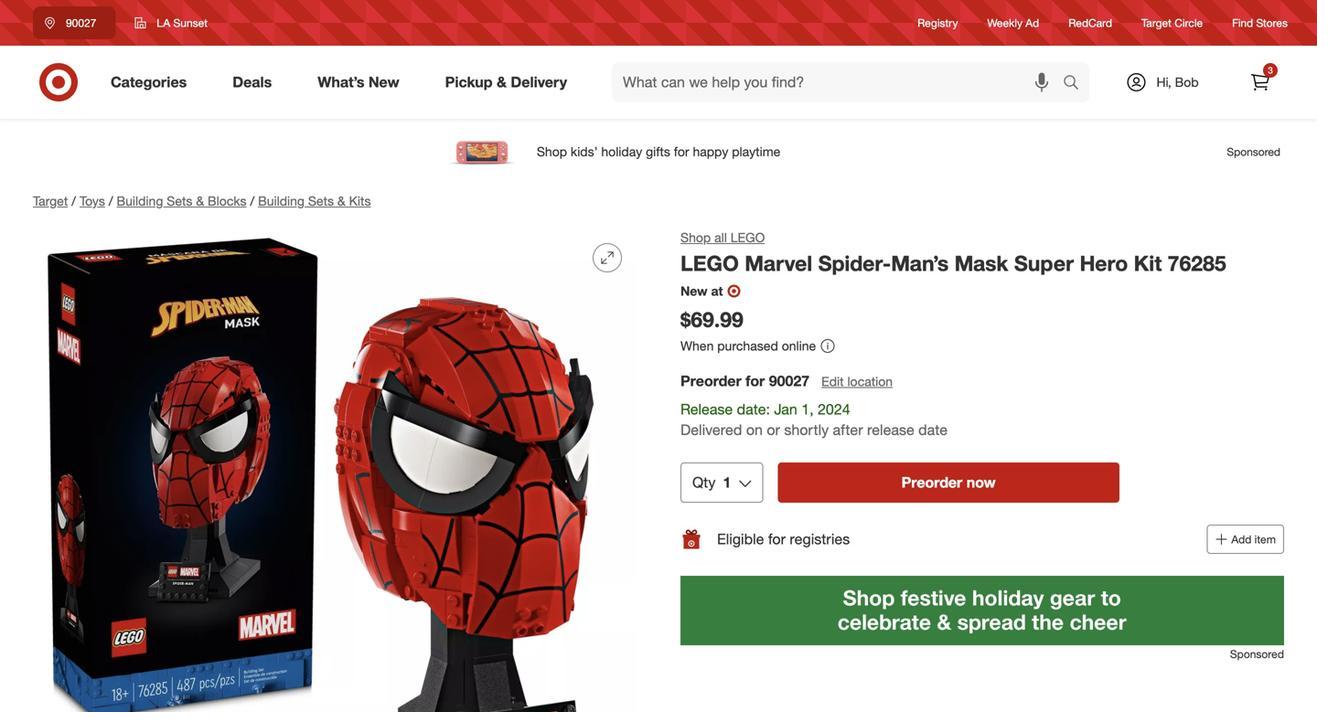 Task type: vqa. For each thing, say whether or not it's contained in the screenshot.
bottom Mario
no



Task type: locate. For each thing, give the bounding box(es) containing it.
building
[[117, 193, 163, 209], [258, 193, 305, 209]]

0 horizontal spatial target
[[33, 193, 68, 209]]

2 / from the left
[[109, 193, 113, 209]]

target left "circle"
[[1142, 16, 1172, 30]]

1 horizontal spatial new
[[681, 283, 708, 299]]

all
[[715, 230, 727, 246]]

1,
[[802, 400, 814, 418]]

0 horizontal spatial sets
[[167, 193, 192, 209]]

90027
[[66, 16, 96, 30], [769, 372, 810, 390]]

target circle
[[1142, 16, 1203, 30]]

/ right toys link
[[109, 193, 113, 209]]

& right the pickup at the top of page
[[497, 73, 507, 91]]

kits
[[349, 193, 371, 209]]

for right eligible
[[768, 531, 786, 548]]

find stores link
[[1232, 15, 1288, 31]]

date:
[[737, 400, 770, 418]]

1 vertical spatial target
[[33, 193, 68, 209]]

sets
[[167, 193, 192, 209], [308, 193, 334, 209]]

0 vertical spatial for
[[746, 372, 765, 390]]

release
[[681, 400, 733, 418]]

2024
[[818, 400, 850, 418]]

target
[[1142, 16, 1172, 30], [33, 193, 68, 209]]

0 horizontal spatial 90027
[[66, 16, 96, 30]]

0 horizontal spatial &
[[196, 193, 204, 209]]

sets left blocks
[[167, 193, 192, 209]]

0 horizontal spatial building
[[117, 193, 163, 209]]

building right blocks
[[258, 193, 305, 209]]

man's
[[891, 251, 949, 276]]

building right "toys"
[[117, 193, 163, 209]]

preorder now button
[[778, 463, 1120, 503]]

$69.99
[[681, 307, 744, 333]]

0 horizontal spatial /
[[72, 193, 76, 209]]

lego down the all
[[681, 251, 739, 276]]

0 vertical spatial new
[[369, 73, 399, 91]]

sunset
[[173, 16, 208, 30]]

& left the 'kits'
[[337, 193, 346, 209]]

lego right the all
[[731, 230, 765, 246]]

1 horizontal spatial preorder
[[902, 474, 963, 492]]

preorder up release at the right of page
[[681, 372, 742, 390]]

target left toys link
[[33, 193, 68, 209]]

/ left "toys"
[[72, 193, 76, 209]]

marvel
[[745, 251, 813, 276]]

building sets & blocks link
[[117, 193, 247, 209]]

target for target circle
[[1142, 16, 1172, 30]]

new
[[369, 73, 399, 91], [681, 283, 708, 299]]

0 horizontal spatial new
[[369, 73, 399, 91]]

add
[[1232, 533, 1252, 547]]

weekly
[[988, 16, 1023, 30]]

delivery
[[511, 73, 567, 91]]

jan
[[774, 400, 797, 418]]

1 vertical spatial preorder
[[902, 474, 963, 492]]

deals link
[[217, 62, 295, 102]]

3
[[1268, 64, 1273, 76]]

0 vertical spatial preorder
[[681, 372, 742, 390]]

1 sets from the left
[[167, 193, 192, 209]]

qty
[[692, 474, 716, 492]]

90027 button
[[33, 6, 116, 39]]

redcard
[[1069, 16, 1112, 30]]

hero
[[1080, 251, 1128, 276]]

preorder left now
[[902, 474, 963, 492]]

1 vertical spatial 90027
[[769, 372, 810, 390]]

90027 left la
[[66, 16, 96, 30]]

toys link
[[80, 193, 105, 209]]

advertisement region
[[18, 130, 1299, 174], [681, 576, 1284, 646]]

1 vertical spatial lego
[[681, 251, 739, 276]]

lego
[[731, 230, 765, 246], [681, 251, 739, 276]]

1 horizontal spatial target
[[1142, 16, 1172, 30]]

kit
[[1134, 251, 1162, 276]]

2 horizontal spatial /
[[250, 193, 254, 209]]

0 vertical spatial 90027
[[66, 16, 96, 30]]

1 vertical spatial for
[[768, 531, 786, 548]]

preorder inside "preorder now" button
[[902, 474, 963, 492]]

new left at
[[681, 283, 708, 299]]

1 horizontal spatial sets
[[308, 193, 334, 209]]

90027 up jan at the bottom
[[769, 372, 810, 390]]

/ right blocks
[[250, 193, 254, 209]]

shop
[[681, 230, 711, 246]]

1 horizontal spatial /
[[109, 193, 113, 209]]

sets left the 'kits'
[[308, 193, 334, 209]]

0 horizontal spatial for
[[746, 372, 765, 390]]

1 horizontal spatial for
[[768, 531, 786, 548]]

& left blocks
[[196, 193, 204, 209]]

for for eligible
[[768, 531, 786, 548]]

for up date:
[[746, 372, 765, 390]]

/
[[72, 193, 76, 209], [109, 193, 113, 209], [250, 193, 254, 209]]

mask
[[955, 251, 1008, 276]]

preorder
[[681, 372, 742, 390], [902, 474, 963, 492]]

for
[[746, 372, 765, 390], [768, 531, 786, 548]]

preorder now
[[902, 474, 996, 492]]

hi, bob
[[1157, 74, 1199, 90]]

ad
[[1026, 16, 1039, 30]]

spider-
[[818, 251, 891, 276]]

1
[[723, 474, 731, 492]]

1 vertical spatial new
[[681, 283, 708, 299]]

qty 1
[[692, 474, 731, 492]]

item
[[1255, 533, 1276, 547]]

find
[[1232, 16, 1253, 30]]

preorder for preorder now
[[902, 474, 963, 492]]

0 horizontal spatial preorder
[[681, 372, 742, 390]]

0 vertical spatial target
[[1142, 16, 1172, 30]]

weekly ad link
[[988, 15, 1039, 31]]

1 horizontal spatial building
[[258, 193, 305, 209]]

target for target / toys / building sets & blocks / building sets & kits
[[33, 193, 68, 209]]

eligible for registries
[[717, 531, 850, 548]]

new right what's
[[369, 73, 399, 91]]

target circle link
[[1142, 15, 1203, 31]]

edit location button
[[821, 372, 894, 392]]

&
[[497, 73, 507, 91], [196, 193, 204, 209], [337, 193, 346, 209]]



Task type: describe. For each thing, give the bounding box(es) containing it.
bob
[[1175, 74, 1199, 90]]

target / toys / building sets & blocks / building sets & kits
[[33, 193, 371, 209]]

add item button
[[1207, 525, 1284, 554]]

purchased
[[717, 338, 778, 354]]

add item
[[1232, 533, 1276, 547]]

2 horizontal spatial &
[[497, 73, 507, 91]]

preorder for preorder for 90027
[[681, 372, 742, 390]]

pickup & delivery link
[[430, 62, 590, 102]]

release
[[867, 421, 915, 439]]

registry
[[918, 16, 958, 30]]

preorder for 90027
[[681, 372, 810, 390]]

target link
[[33, 193, 68, 209]]

building sets & kits link
[[258, 193, 371, 209]]

76285
[[1168, 251, 1226, 276]]

0 vertical spatial lego
[[731, 230, 765, 246]]

3 / from the left
[[250, 193, 254, 209]]

when purchased online
[[681, 338, 816, 354]]

stores
[[1256, 16, 1288, 30]]

find stores
[[1232, 16, 1288, 30]]

release date: jan 1, 2024 delivered on or shortly after release date
[[681, 400, 948, 439]]

location
[[848, 373, 893, 390]]

weekly ad
[[988, 16, 1039, 30]]

sponsored
[[1230, 648, 1284, 661]]

delivered
[[681, 421, 742, 439]]

new at
[[681, 283, 723, 299]]

toys
[[80, 193, 105, 209]]

date
[[919, 421, 948, 439]]

what's
[[318, 73, 364, 91]]

pickup
[[445, 73, 493, 91]]

hi,
[[1157, 74, 1172, 90]]

90027 inside dropdown button
[[66, 16, 96, 30]]

deals
[[233, 73, 272, 91]]

at
[[711, 283, 723, 299]]

1 horizontal spatial &
[[337, 193, 346, 209]]

1 building from the left
[[117, 193, 163, 209]]

shortly
[[784, 421, 829, 439]]

la sunset
[[157, 16, 208, 30]]

0 vertical spatial advertisement region
[[18, 130, 1299, 174]]

super
[[1014, 251, 1074, 276]]

1 horizontal spatial 90027
[[769, 372, 810, 390]]

when
[[681, 338, 714, 354]]

online
[[782, 338, 816, 354]]

la sunset button
[[123, 6, 220, 39]]

categories link
[[95, 62, 210, 102]]

now
[[967, 474, 996, 492]]

What can we help you find? suggestions appear below search field
[[612, 62, 1068, 102]]

lego marvel spider-man&#8217;s mask super hero kit 76285, 1 of 8 image
[[33, 229, 637, 713]]

2 building from the left
[[258, 193, 305, 209]]

or
[[767, 421, 780, 439]]

registry link
[[918, 15, 958, 31]]

3 link
[[1240, 62, 1281, 102]]

on
[[746, 421, 763, 439]]

circle
[[1175, 16, 1203, 30]]

la
[[157, 16, 170, 30]]

shop all lego lego marvel spider-man's mask super hero kit 76285
[[681, 230, 1226, 276]]

pickup & delivery
[[445, 73, 567, 91]]

what's new link
[[302, 62, 422, 102]]

search
[[1055, 75, 1099, 93]]

blocks
[[208, 193, 247, 209]]

1 vertical spatial advertisement region
[[681, 576, 1284, 646]]

edit location
[[822, 373, 893, 390]]

1 / from the left
[[72, 193, 76, 209]]

what's new
[[318, 73, 399, 91]]

eligible
[[717, 531, 764, 548]]

redcard link
[[1069, 15, 1112, 31]]

search button
[[1055, 62, 1099, 106]]

registries
[[790, 531, 850, 548]]

edit
[[822, 373, 844, 390]]

categories
[[111, 73, 187, 91]]

2 sets from the left
[[308, 193, 334, 209]]

for for preorder
[[746, 372, 765, 390]]

after
[[833, 421, 863, 439]]



